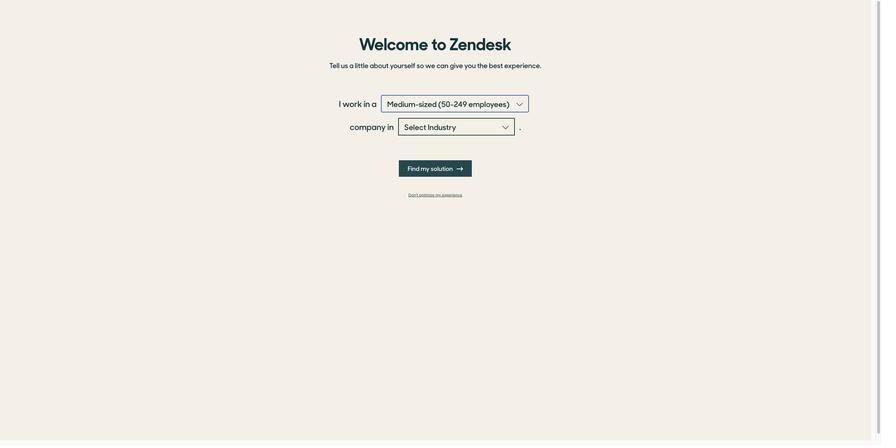 Task type: locate. For each thing, give the bounding box(es) containing it.
tell us a little about yourself so we can give you the best experience.
[[329, 60, 542, 70]]

0 horizontal spatial a
[[349, 60, 354, 70]]

0 vertical spatial in
[[364, 98, 370, 109]]

don't optimize my experience
[[409, 193, 462, 198]]

we
[[425, 60, 435, 70]]

.
[[519, 121, 521, 133]]

you
[[464, 60, 476, 70]]

welcome to zendesk
[[359, 31, 512, 55]]

about
[[370, 60, 389, 70]]

in right company
[[387, 121, 394, 133]]

my right the optimize
[[436, 193, 441, 198]]

1 vertical spatial in
[[387, 121, 394, 133]]

to
[[431, 31, 446, 55]]

in
[[364, 98, 370, 109], [387, 121, 394, 133]]

company in
[[350, 121, 394, 133]]

tell
[[329, 60, 340, 70]]

my
[[421, 164, 430, 173], [436, 193, 441, 198]]

optimize
[[419, 193, 435, 198]]

us
[[341, 60, 348, 70]]

little
[[355, 60, 368, 70]]

find     my solution
[[408, 164, 454, 173]]

a right us
[[349, 60, 354, 70]]

work
[[343, 98, 362, 109]]

1 horizontal spatial my
[[436, 193, 441, 198]]

give
[[450, 60, 463, 70]]

a right work
[[372, 98, 377, 109]]

welcome
[[359, 31, 428, 55]]

in right work
[[364, 98, 370, 109]]

0 horizontal spatial my
[[421, 164, 430, 173]]

my right find on the left
[[421, 164, 430, 173]]

a
[[349, 60, 354, 70], [372, 98, 377, 109]]

i work in a
[[339, 98, 377, 109]]

1 horizontal spatial a
[[372, 98, 377, 109]]

0 vertical spatial a
[[349, 60, 354, 70]]

0 vertical spatial my
[[421, 164, 430, 173]]

1 vertical spatial a
[[372, 98, 377, 109]]



Task type: vqa. For each thing, say whether or not it's contained in the screenshot.
'arrow right' icon
yes



Task type: describe. For each thing, give the bounding box(es) containing it.
don't
[[409, 193, 418, 198]]

the
[[477, 60, 488, 70]]

experience.
[[504, 60, 542, 70]]

yourself
[[390, 60, 415, 70]]

my inside button
[[421, 164, 430, 173]]

zendesk
[[449, 31, 512, 55]]

so
[[417, 60, 424, 70]]

1 vertical spatial my
[[436, 193, 441, 198]]

1 horizontal spatial in
[[387, 121, 394, 133]]

company
[[350, 121, 386, 133]]

find     my solution button
[[399, 160, 472, 177]]

don't optimize my experience link
[[325, 193, 546, 198]]

can
[[437, 60, 449, 70]]

solution
[[431, 164, 453, 173]]

find
[[408, 164, 420, 173]]

experience
[[442, 193, 462, 198]]

best
[[489, 60, 503, 70]]

arrow right image
[[457, 166, 463, 172]]

0 horizontal spatial in
[[364, 98, 370, 109]]

i
[[339, 98, 341, 109]]



